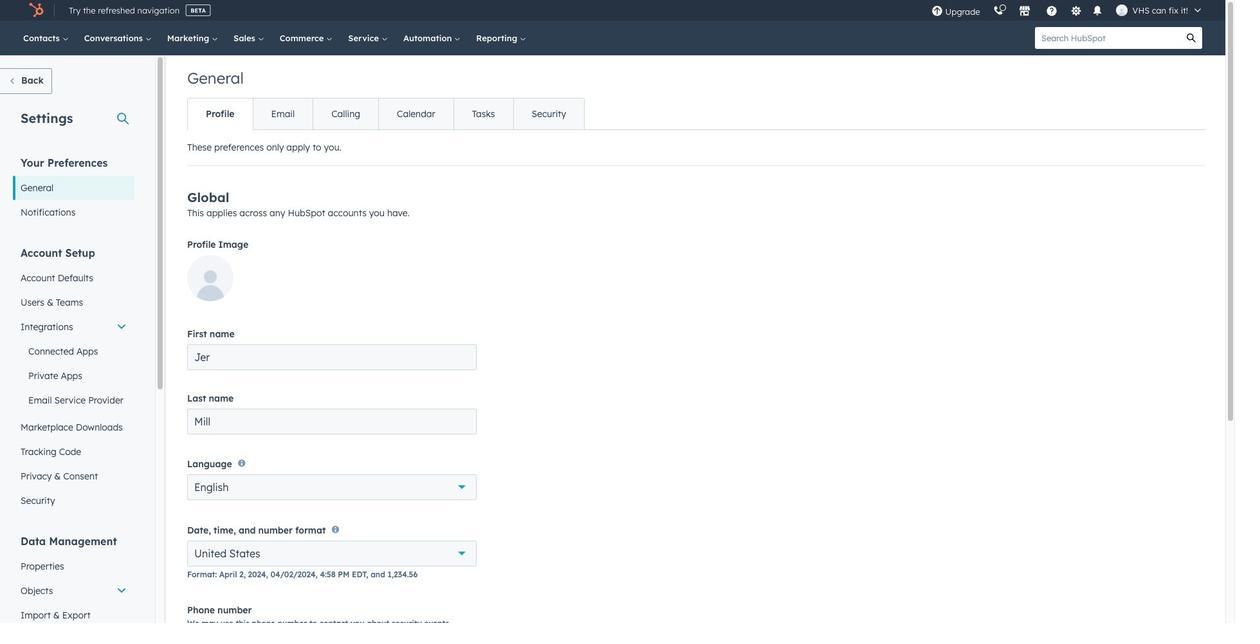 Task type: vqa. For each thing, say whether or not it's contained in the screenshot.
menu at right
yes



Task type: describe. For each thing, give the bounding box(es) containing it.
jer mill image
[[1117, 5, 1128, 16]]

Search HubSpot search field
[[1036, 27, 1181, 49]]

marketplaces image
[[1019, 6, 1031, 17]]

data management element
[[13, 534, 135, 623]]



Task type: locate. For each thing, give the bounding box(es) containing it.
navigation
[[187, 98, 585, 130]]

account setup element
[[13, 246, 135, 513]]

None text field
[[187, 344, 477, 370], [187, 409, 477, 435], [187, 344, 477, 370], [187, 409, 477, 435]]

your preferences element
[[13, 156, 135, 225]]

menu
[[925, 0, 1211, 21]]



